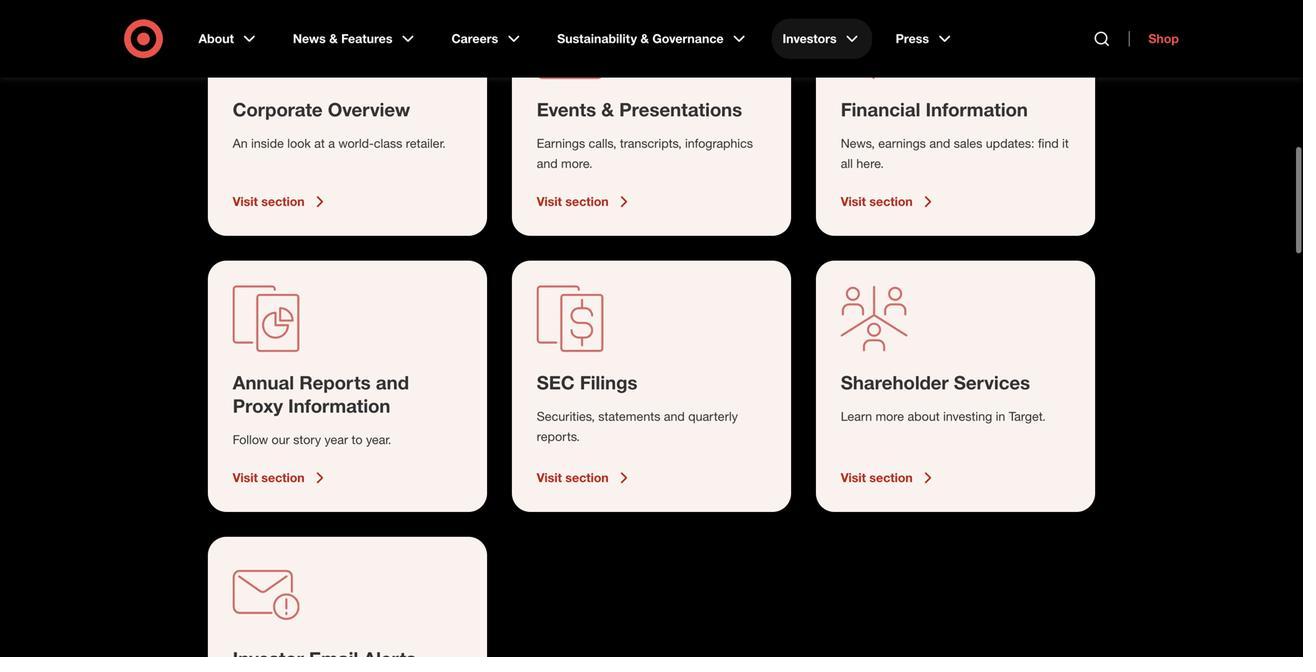 Task type: vqa. For each thing, say whether or not it's contained in the screenshot.
find
yes



Task type: locate. For each thing, give the bounding box(es) containing it.
& up calls,
[[601, 98, 614, 121]]

learn more about investing in target.
[[841, 409, 1046, 424]]

and down the earnings
[[537, 156, 558, 171]]

& left governance
[[641, 31, 649, 46]]

0 horizontal spatial information
[[288, 394, 390, 417]]

visit section link
[[233, 192, 462, 211], [537, 192, 766, 211], [841, 192, 1071, 211], [233, 469, 462, 487], [537, 469, 766, 487], [841, 469, 1071, 487]]

learn
[[841, 409, 872, 424]]

sec
[[537, 371, 575, 394]]

visit section for events & presentations
[[537, 194, 609, 209]]

retailer.
[[406, 136, 446, 151]]

visit section
[[233, 194, 305, 209], [537, 194, 609, 209], [841, 194, 913, 209], [233, 470, 305, 485], [537, 470, 609, 485], [841, 470, 913, 485]]

visit for financial information
[[841, 194, 866, 209]]

information up the sales at the top
[[926, 98, 1028, 121]]

annual reports and proxy information
[[233, 371, 409, 417]]

visit down more.
[[537, 194, 562, 209]]

follow our story year to year.
[[233, 432, 391, 447]]

section for shareholder
[[870, 470, 913, 485]]

earnings
[[537, 136, 585, 151]]

1 horizontal spatial &
[[601, 98, 614, 121]]

section for corporate
[[261, 194, 305, 209]]

section for annual
[[261, 470, 305, 485]]

2 horizontal spatial &
[[641, 31, 649, 46]]

and inside securities, statements and quarterly reports.
[[664, 409, 685, 424]]

financial
[[841, 98, 921, 121]]

earnings calls, transcripts, infographics and more.
[[537, 136, 753, 171]]

more.
[[561, 156, 593, 171]]

find
[[1038, 136, 1059, 151]]

and inside annual reports and proxy information
[[376, 371, 409, 394]]

and for news, earnings and sales updates: find it all here.
[[930, 136, 950, 151]]

events
[[537, 98, 596, 121]]

information inside annual reports and proxy information
[[288, 394, 390, 417]]

0 horizontal spatial &
[[329, 31, 338, 46]]

visit section link for filings
[[537, 469, 766, 487]]

visit section for annual reports and proxy information
[[233, 470, 305, 485]]

year
[[325, 432, 348, 447]]

financial information
[[841, 98, 1028, 121]]

section down the here.
[[870, 194, 913, 209]]

shareholder services
[[841, 371, 1030, 394]]

visit down an on the left top of page
[[233, 194, 258, 209]]

year.
[[366, 432, 391, 447]]

sustainability & governance
[[557, 31, 724, 46]]

1 vertical spatial information
[[288, 394, 390, 417]]

and
[[930, 136, 950, 151], [537, 156, 558, 171], [376, 371, 409, 394], [664, 409, 685, 424]]

& for presentations
[[601, 98, 614, 121]]

sales
[[954, 136, 983, 151]]

visit down learn
[[841, 470, 866, 485]]

visit section down reports.
[[537, 470, 609, 485]]

overview
[[328, 98, 410, 121]]

section down reports.
[[565, 470, 609, 485]]

visit section down the here.
[[841, 194, 913, 209]]

and inside news, earnings and sales updates: find it all here.
[[930, 136, 950, 151]]

careers
[[452, 31, 498, 46]]

visit section down more
[[841, 470, 913, 485]]

and left the sales at the top
[[930, 136, 950, 151]]

press
[[896, 31, 929, 46]]

section down more.
[[565, 194, 609, 209]]

visit down reports.
[[537, 470, 562, 485]]

securities,
[[537, 409, 595, 424]]

news & features link
[[282, 19, 428, 59]]

& right news
[[329, 31, 338, 46]]

about link
[[188, 19, 270, 59]]

follow
[[233, 432, 268, 447]]

visit
[[233, 194, 258, 209], [537, 194, 562, 209], [841, 194, 866, 209], [233, 470, 258, 485], [537, 470, 562, 485], [841, 470, 866, 485]]

visit for shareholder services
[[841, 470, 866, 485]]

section down the inside
[[261, 194, 305, 209]]

story
[[293, 432, 321, 447]]

and inside earnings calls, transcripts, infographics and more.
[[537, 156, 558, 171]]

and left 'quarterly'
[[664, 409, 685, 424]]

section
[[261, 194, 305, 209], [565, 194, 609, 209], [870, 194, 913, 209], [261, 470, 305, 485], [565, 470, 609, 485], [870, 470, 913, 485]]

visit down follow
[[233, 470, 258, 485]]

visit section down the inside
[[233, 194, 305, 209]]

sustainability & governance link
[[546, 19, 759, 59]]

at
[[314, 136, 325, 151]]

visit section for sec filings
[[537, 470, 609, 485]]

0 vertical spatial information
[[926, 98, 1028, 121]]

investors link
[[772, 19, 872, 59]]

annual
[[233, 371, 294, 394]]

corporate
[[233, 98, 323, 121]]

section down more
[[870, 470, 913, 485]]

quarterly
[[688, 409, 738, 424]]

visit section link down news, earnings and sales updates: find it all here.
[[841, 192, 1071, 211]]

visit section link down earnings calls, transcripts, infographics and more.
[[537, 192, 766, 211]]

visit section link down to
[[233, 469, 462, 487]]

visit section link down investing
[[841, 469, 1071, 487]]

visit section for shareholder services
[[841, 470, 913, 485]]

visit down all
[[841, 194, 866, 209]]

information
[[926, 98, 1028, 121], [288, 394, 390, 417]]

visit section link down securities, statements and quarterly reports. at the bottom of page
[[537, 469, 766, 487]]

section down our
[[261, 470, 305, 485]]

visit section link down an inside look at a world-class retailer.
[[233, 192, 462, 211]]

and right reports
[[376, 371, 409, 394]]

information down reports
[[288, 394, 390, 417]]

news
[[293, 31, 326, 46]]

visit section down our
[[233, 470, 305, 485]]

1 horizontal spatial information
[[926, 98, 1028, 121]]

visit section down more.
[[537, 194, 609, 209]]

&
[[329, 31, 338, 46], [641, 31, 649, 46], [601, 98, 614, 121]]



Task type: describe. For each thing, give the bounding box(es) containing it.
section for financial
[[870, 194, 913, 209]]

features
[[341, 31, 393, 46]]

sec filings
[[537, 371, 638, 394]]

here.
[[856, 156, 884, 171]]

careers link
[[441, 19, 534, 59]]

proxy
[[233, 394, 283, 417]]

visit section for financial information
[[841, 194, 913, 209]]

visit section for corporate overview
[[233, 194, 305, 209]]

investors
[[783, 31, 837, 46]]

infographics
[[685, 136, 753, 151]]

updates:
[[986, 136, 1035, 151]]

corporate overview
[[233, 98, 410, 121]]

shop
[[1149, 31, 1179, 46]]

visit for events & presentations
[[537, 194, 562, 209]]

look
[[287, 136, 311, 151]]

news, earnings and sales updates: find it all here.
[[841, 136, 1069, 171]]

more
[[876, 409, 904, 424]]

it
[[1062, 136, 1069, 151]]

visit for corporate overview
[[233, 194, 258, 209]]

visit section link for information
[[841, 192, 1071, 211]]

visit section link for &
[[537, 192, 766, 211]]

section for sec
[[565, 470, 609, 485]]

governance
[[652, 31, 724, 46]]

reports.
[[537, 429, 580, 444]]

about
[[908, 409, 940, 424]]

press link
[[885, 19, 965, 59]]

visit section link for reports
[[233, 469, 462, 487]]

& for features
[[329, 31, 338, 46]]

world-
[[338, 136, 374, 151]]

inside
[[251, 136, 284, 151]]

& for governance
[[641, 31, 649, 46]]

earnings
[[878, 136, 926, 151]]

news & features
[[293, 31, 393, 46]]

investing
[[943, 409, 992, 424]]

about
[[199, 31, 234, 46]]

presentations
[[619, 98, 742, 121]]

filings
[[580, 371, 638, 394]]

services
[[954, 371, 1030, 394]]

an
[[233, 136, 248, 151]]

and for securities, statements and quarterly reports.
[[664, 409, 685, 424]]

shareholder
[[841, 371, 949, 394]]

target.
[[1009, 409, 1046, 424]]

an inside look at a world-class retailer.
[[233, 136, 446, 151]]

class
[[374, 136, 402, 151]]

visit for sec filings
[[537, 470, 562, 485]]

to
[[352, 432, 363, 447]]

section for events
[[565, 194, 609, 209]]

events & presentations
[[537, 98, 742, 121]]

reports
[[299, 371, 371, 394]]

news,
[[841, 136, 875, 151]]

statements
[[598, 409, 661, 424]]

in
[[996, 409, 1006, 424]]

sustainability
[[557, 31, 637, 46]]

visit section link for overview
[[233, 192, 462, 211]]

shop link
[[1129, 31, 1179, 47]]

a
[[328, 136, 335, 151]]

all
[[841, 156, 853, 171]]

our
[[272, 432, 290, 447]]

calls,
[[589, 136, 617, 151]]

and for annual reports and proxy information
[[376, 371, 409, 394]]

transcripts,
[[620, 136, 682, 151]]

visit for annual reports and proxy information
[[233, 470, 258, 485]]

visit section link for services
[[841, 469, 1071, 487]]

securities, statements and quarterly reports.
[[537, 409, 738, 444]]



